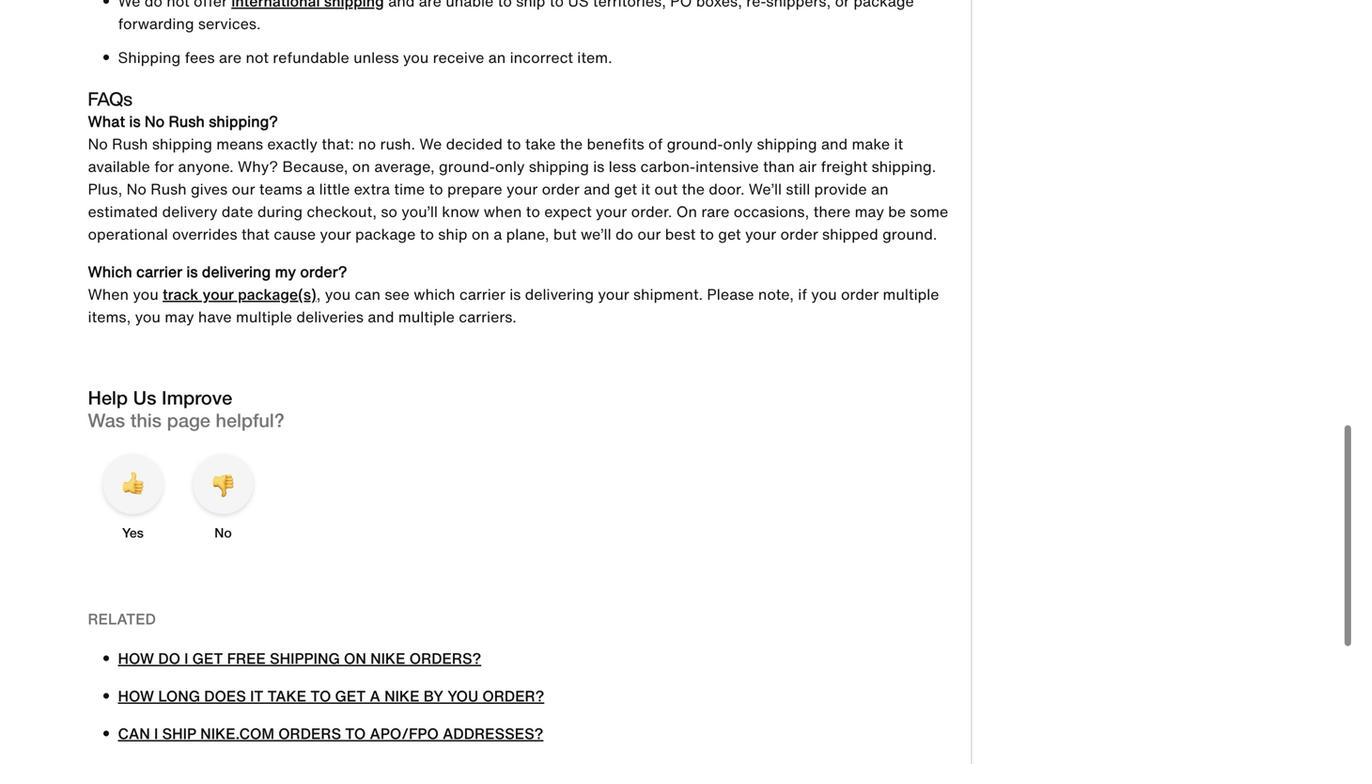 Task type: describe. For each thing, give the bounding box(es) containing it.
overrides
[[172, 223, 237, 246]]

exactly
[[267, 133, 318, 155]]

1 horizontal spatial i
[[184, 647, 189, 670]]

can i ship nike.com orders to apo/fpo addresses? link
[[118, 723, 544, 745]]

on
[[677, 200, 698, 223]]

improve
[[162, 387, 232, 409]]

you'll
[[402, 200, 438, 223]]

deliveries
[[297, 306, 364, 328]]

estimated
[[88, 200, 158, 223]]

order inside , you can see which carrier is delivering your shipment. please note, if you order multiple items, you may have multiple deliveries and multiple carriers.
[[841, 283, 879, 306]]

po
[[671, 0, 692, 12]]

how for how do i get free shipping on nike orders?
[[118, 647, 154, 670]]

take
[[268, 685, 307, 708]]

take
[[525, 133, 556, 155]]

be
[[889, 200, 907, 223]]

plus,
[[88, 178, 123, 200]]

it
[[250, 685, 264, 708]]

page
[[167, 409, 211, 432]]

my
[[275, 261, 296, 283]]

was
[[88, 409, 125, 432]]

1 horizontal spatial get
[[335, 685, 366, 708]]

rare
[[702, 200, 730, 223]]

if
[[798, 283, 808, 306]]

why?
[[238, 155, 278, 178]]

your left order.
[[596, 200, 627, 223]]

anyone.
[[178, 155, 234, 178]]

addresses?
[[443, 723, 544, 745]]

is left less
[[594, 155, 605, 178]]

your up plane, in the left top of the page
[[507, 178, 538, 200]]

1 horizontal spatial get
[[719, 223, 741, 246]]

1 vertical spatial nike
[[385, 685, 420, 708]]

1 horizontal spatial multiple
[[399, 306, 455, 328]]

is inside , you can see which carrier is delivering your shipment. please note, if you order multiple items, you may have multiple deliveries and multiple carriers.
[[510, 283, 521, 306]]

shipping fees are not refundable unless you receive an incorrect item.
[[118, 46, 613, 69]]

shipping
[[118, 46, 181, 69]]

unless
[[354, 46, 399, 69]]

you
[[448, 685, 479, 708]]

nike.com
[[200, 723, 275, 745]]

do
[[158, 647, 181, 670]]

2 horizontal spatial multiple
[[883, 283, 940, 306]]

0 vertical spatial the
[[560, 133, 583, 155]]

for
[[154, 155, 174, 178]]

incorrect
[[510, 46, 574, 69]]

0 horizontal spatial ground-
[[439, 155, 495, 178]]

rush up "anyone."
[[169, 110, 205, 133]]

long
[[158, 685, 200, 708]]

rush.
[[380, 133, 416, 155]]

by
[[424, 685, 444, 708]]

than
[[763, 155, 795, 178]]

helpful?
[[216, 409, 285, 432]]

ground.
[[883, 223, 938, 246]]

what
[[88, 110, 125, 133]]

refundable
[[273, 46, 350, 69]]

order.
[[631, 200, 673, 223]]

1 horizontal spatial ground-
[[667, 133, 723, 155]]

fees
[[185, 46, 215, 69]]

some
[[911, 200, 949, 223]]

can
[[355, 283, 381, 306]]

shipping.
[[872, 155, 937, 178]]

1 horizontal spatial our
[[638, 223, 661, 246]]

we'll
[[581, 223, 612, 246]]

and inside , you can see which carrier is delivering your shipment. please note, if you order multiple items, you may have multiple deliveries and multiple carriers.
[[368, 306, 394, 328]]

you inside which carrier is delivering my order? when you track your package(s)
[[133, 283, 159, 306]]

plane,
[[506, 223, 550, 246]]

you right the 'items,' at top
[[135, 306, 161, 328]]

so
[[381, 200, 398, 223]]

to right when
[[526, 200, 541, 223]]

your inside , you can see which carrier is delivering your shipment. please note, if you order multiple items, you may have multiple deliveries and multiple carriers.
[[598, 283, 630, 306]]

means
[[216, 133, 263, 155]]

Yes radio
[[103, 454, 163, 552]]

,
[[317, 283, 321, 306]]

your down we'll
[[746, 223, 777, 246]]

carrier inside which carrier is delivering my order? when you track your package(s)
[[136, 261, 182, 283]]

how do i get free shipping on nike orders?
[[118, 647, 482, 670]]

0 horizontal spatial shipping
[[152, 133, 212, 155]]

what is no rush shipping? no rush shipping means exactly that: no rush. we decided to take the benefits of ground-only shipping and make it available for anyone. why? because, on average, ground-only shipping is less carbon-intensive than air freight shipping. plus, no rush gives our teams a little extra time to prepare your order and get it out the door. we'll still provide an estimated delivery date during checkout, so you'll know when to expect your order. on rare occasions, there may be some operational overrides that cause your package to ship on a plane, but we'll do our best to get your order shipped ground.
[[88, 110, 949, 246]]

gives
[[191, 178, 228, 200]]

prepare
[[448, 178, 503, 200]]

is inside which carrier is delivering my order? when you track your package(s)
[[187, 261, 198, 283]]

faqs
[[88, 85, 132, 113]]

help us improve was this page helpful?
[[88, 387, 285, 432]]

because,
[[282, 155, 348, 178]]

orders?
[[410, 647, 482, 670]]

1 horizontal spatial shipping
[[529, 155, 589, 178]]

note,
[[759, 283, 794, 306]]

no
[[358, 133, 376, 155]]

make
[[852, 133, 891, 155]]

of
[[649, 133, 663, 155]]

to left know
[[420, 223, 434, 246]]

item.
[[578, 46, 613, 69]]

shipping
[[270, 647, 340, 670]]

time
[[394, 178, 425, 200]]

shipped
[[823, 223, 879, 246]]

does
[[204, 685, 246, 708]]

free
[[227, 647, 266, 670]]

available
[[88, 155, 150, 178]]

0 vertical spatial on
[[352, 155, 370, 178]]

cause
[[274, 223, 316, 246]]

0 vertical spatial nike
[[371, 647, 406, 670]]

air
[[799, 155, 817, 178]]

your inside which carrier is delivering my order? when you track your package(s)
[[203, 283, 234, 306]]

ship
[[162, 723, 197, 745]]

which
[[88, 261, 132, 283]]

you right ,
[[325, 283, 351, 306]]



Task type: vqa. For each thing, say whether or not it's contained in the screenshot.
code
no



Task type: locate. For each thing, give the bounding box(es) containing it.
0 horizontal spatial it
[[642, 178, 651, 200]]

a left plane, in the left top of the page
[[494, 223, 502, 246]]

to left take
[[507, 133, 521, 155]]

and up the unless
[[388, 0, 415, 12]]

1 horizontal spatial an
[[872, 178, 889, 200]]

0 horizontal spatial ship
[[438, 223, 468, 246]]

no right yes
[[215, 525, 232, 541]]

may inside what is no rush shipping? no rush shipping means exactly that: no rush. we decided to take the benefits of ground-only shipping and make it available for anyone. why? because, on average, ground-only shipping is less carbon-intensive than air freight shipping. plus, no rush gives our teams a little extra time to prepare your order and get it out the door. we'll still provide an estimated delivery date during checkout, so you'll know when to expect your order. on rare occasions, there may be some operational overrides that cause your package to ship on a plane, but we'll do our best to get your order shipped ground.
[[855, 200, 885, 223]]

track your package(s) link
[[163, 283, 317, 306]]

and right the deliveries
[[368, 306, 394, 328]]

do
[[616, 223, 634, 246]]

delivering inside which carrier is delivering my order? when you track your package(s)
[[202, 261, 271, 283]]

0 vertical spatial may
[[855, 200, 885, 223]]

1 horizontal spatial ship
[[516, 0, 546, 12]]

we'll
[[749, 178, 782, 200]]

your right the track
[[203, 283, 234, 306]]

ship right you'll
[[438, 223, 468, 246]]

shipping up expect
[[529, 155, 589, 178]]

1 vertical spatial are
[[219, 46, 242, 69]]

0 horizontal spatial i
[[154, 723, 158, 745]]

are left unable
[[419, 0, 442, 12]]

the right take
[[560, 133, 583, 155]]

items,
[[88, 306, 131, 328]]

0 horizontal spatial carrier
[[136, 261, 182, 283]]

1 vertical spatial to
[[345, 723, 366, 745]]

menu bar
[[320, 0, 1034, 4]]

get left out
[[615, 178, 638, 200]]

0 vertical spatial i
[[184, 647, 189, 670]]

operational
[[88, 223, 168, 246]]

i right do
[[184, 647, 189, 670]]

your up order?
[[320, 223, 351, 246]]

1 vertical spatial it
[[642, 178, 651, 200]]

1 horizontal spatial may
[[855, 200, 885, 223]]

re-
[[747, 0, 767, 12]]

this
[[130, 409, 162, 432]]

shipping up still
[[757, 133, 818, 155]]

shippers,
[[767, 0, 831, 12]]

0 horizontal spatial delivering
[[202, 261, 271, 283]]

0 vertical spatial get
[[192, 647, 223, 670]]

how left do
[[118, 647, 154, 670]]

us
[[133, 387, 157, 409]]

ground- up know
[[439, 155, 495, 178]]

a
[[370, 685, 381, 708]]

package right the or
[[854, 0, 915, 12]]

no up plus,
[[88, 133, 108, 155]]

package down extra
[[355, 223, 416, 246]]

1 horizontal spatial only
[[723, 133, 753, 155]]

0 vertical spatial a
[[307, 178, 315, 200]]

decided
[[446, 133, 503, 155]]

0 vertical spatial an
[[489, 46, 506, 69]]

option group containing yes
[[88, 450, 913, 557]]

and inside and are unable to ship to us territories, po boxes, re-shippers, or package forwarding services.
[[388, 0, 415, 12]]

0 horizontal spatial our
[[232, 178, 255, 200]]

2 horizontal spatial order
[[841, 283, 879, 306]]

a left little
[[307, 178, 315, 200]]

multiple left carriers.
[[399, 306, 455, 328]]

to for apo/fpo
[[345, 723, 366, 745]]

1 horizontal spatial are
[[419, 0, 442, 12]]

1 vertical spatial order
[[781, 223, 819, 246]]

related
[[88, 608, 156, 631]]

multiple right have
[[236, 306, 292, 328]]

1 how from the top
[[118, 647, 154, 670]]

0 vertical spatial it
[[895, 133, 904, 155]]

1 vertical spatial package
[[355, 223, 416, 246]]

may inside , you can see which carrier is delivering your shipment. please note, if you order multiple items, you may have multiple deliveries and multiple carriers.
[[165, 306, 194, 328]]

0 horizontal spatial the
[[560, 133, 583, 155]]

carrier
[[136, 261, 182, 283], [460, 283, 506, 306]]

0 vertical spatial order
[[542, 178, 580, 200]]

shipping up gives
[[152, 133, 212, 155]]

average,
[[374, 155, 435, 178]]

which carrier is delivering my order? when you track your package(s)
[[88, 261, 348, 306]]

ship inside and are unable to ship to us territories, po boxes, re-shippers, or package forwarding services.
[[516, 0, 546, 12]]

date
[[222, 200, 253, 223]]

how long does it take to get a nike by you order? link
[[118, 685, 545, 708]]

us
[[568, 0, 589, 12]]

0 horizontal spatial only
[[495, 155, 525, 178]]

can
[[118, 723, 150, 745]]

i right can
[[154, 723, 158, 745]]

ground- right of
[[667, 133, 723, 155]]

how up can
[[118, 685, 154, 708]]

1 vertical spatial a
[[494, 223, 502, 246]]

is down plane, in the left top of the page
[[510, 283, 521, 306]]

when
[[88, 283, 129, 306]]

2 horizontal spatial shipping
[[757, 133, 818, 155]]

is down overrides at the top left of the page
[[187, 261, 198, 283]]

delivery
[[162, 200, 218, 223]]

territories,
[[593, 0, 667, 12]]

are
[[419, 0, 442, 12], [219, 46, 242, 69]]

services.
[[198, 12, 261, 35]]

when
[[484, 200, 522, 223]]

get left a
[[335, 685, 366, 708]]

know
[[442, 200, 480, 223]]

delivering down that at the left
[[202, 261, 271, 283]]

1 vertical spatial an
[[872, 178, 889, 200]]

our
[[232, 178, 255, 200], [638, 223, 661, 246]]

on right little
[[352, 155, 370, 178]]

1 horizontal spatial package
[[854, 0, 915, 12]]

multiple down ground.
[[883, 283, 940, 306]]

ship inside what is no rush shipping? no rush shipping means exactly that: no rush. we decided to take the benefits of ground-only shipping and make it available for anyone. why? because, on average, ground-only shipping is less carbon-intensive than air freight shipping. plus, no rush gives our teams a little extra time to prepare your order and get it out the door. we'll still provide an estimated delivery date during checkout, so you'll know when to expect your order. on rare occasions, there may be some operational overrides that cause your package to ship on a plane, but we'll do our best to get your order shipped ground.
[[438, 223, 468, 246]]

shipment.
[[634, 283, 703, 306]]

0 vertical spatial our
[[232, 178, 255, 200]]

1 vertical spatial the
[[682, 178, 705, 200]]

it right the make
[[895, 133, 904, 155]]

0 horizontal spatial get
[[192, 647, 223, 670]]

yes
[[122, 525, 144, 541]]

0 vertical spatial are
[[419, 0, 442, 12]]

please
[[707, 283, 755, 306]]

how for how long does it take to get a nike by you order?
[[118, 685, 154, 708]]

help
[[88, 387, 128, 409]]

are left not
[[219, 46, 242, 69]]

0 horizontal spatial an
[[489, 46, 506, 69]]

during
[[257, 200, 303, 223]]

to left the "us"
[[550, 0, 564, 12]]

and up we'll
[[584, 178, 611, 200]]

delivering inside , you can see which carrier is delivering your shipment. please note, if you order multiple items, you may have multiple deliveries and multiple carriers.
[[525, 283, 594, 306]]

carrier right which
[[460, 283, 506, 306]]

rush left for
[[112, 133, 148, 155]]

to down how long does it take to get a nike by you order?
[[345, 723, 366, 745]]

get
[[192, 647, 223, 670], [335, 685, 366, 708]]

1 horizontal spatial order
[[781, 223, 819, 246]]

intensive
[[696, 155, 759, 178]]

1 vertical spatial on
[[472, 223, 490, 246]]

you left the track
[[133, 283, 159, 306]]

is
[[129, 110, 141, 133], [594, 155, 605, 178], [187, 261, 198, 283], [510, 283, 521, 306]]

1 vertical spatial get
[[719, 223, 741, 246]]

the right out
[[682, 178, 705, 200]]

no inside radio
[[215, 525, 232, 541]]

1 horizontal spatial it
[[895, 133, 904, 155]]

less
[[609, 155, 637, 178]]

ship
[[516, 0, 546, 12], [438, 223, 468, 246]]

benefits
[[587, 133, 645, 155]]

1 vertical spatial get
[[335, 685, 366, 708]]

1 horizontal spatial a
[[494, 223, 502, 246]]

and right "air"
[[822, 133, 848, 155]]

an right receive
[[489, 46, 506, 69]]

and
[[388, 0, 415, 12], [822, 133, 848, 155], [584, 178, 611, 200], [368, 306, 394, 328]]

get down door.
[[719, 223, 741, 246]]

1 vertical spatial i
[[154, 723, 158, 745]]

rush
[[169, 110, 205, 133], [112, 133, 148, 155], [151, 178, 187, 200]]

0 horizontal spatial package
[[355, 223, 416, 246]]

to for get
[[311, 685, 331, 708]]

the
[[560, 133, 583, 155], [682, 178, 705, 200]]

option group
[[88, 450, 913, 557]]

get
[[615, 178, 638, 200], [719, 223, 741, 246]]

package(s)
[[238, 283, 317, 306]]

ship left the "us"
[[516, 0, 546, 12]]

0 horizontal spatial a
[[307, 178, 315, 200]]

carrier inside , you can see which carrier is delivering your shipment. please note, if you order multiple items, you may have multiple deliveries and multiple carriers.
[[460, 283, 506, 306]]

an right the provide
[[872, 178, 889, 200]]

to right unable
[[498, 0, 512, 12]]

to right the take on the bottom left of the page
[[311, 685, 331, 708]]

have
[[198, 306, 232, 328]]

1 vertical spatial ship
[[438, 223, 468, 246]]

order down still
[[781, 223, 819, 246]]

1 vertical spatial our
[[638, 223, 661, 246]]

may left be
[[855, 200, 885, 223]]

0 horizontal spatial are
[[219, 46, 242, 69]]

to right the best
[[700, 223, 715, 246]]

it
[[895, 133, 904, 155], [642, 178, 651, 200]]

to
[[311, 685, 331, 708], [345, 723, 366, 745]]

1 horizontal spatial the
[[682, 178, 705, 200]]

may
[[855, 200, 885, 223], [165, 306, 194, 328]]

0 horizontal spatial to
[[311, 685, 331, 708]]

order?
[[483, 685, 545, 708]]

0 horizontal spatial order
[[542, 178, 580, 200]]

0 vertical spatial package
[[854, 0, 915, 12]]

nike right on
[[371, 647, 406, 670]]

your left shipment.
[[598, 283, 630, 306]]

apo/fpo
[[370, 723, 439, 745]]

rush left gives
[[151, 178, 187, 200]]

package inside what is no rush shipping? no rush shipping means exactly that: no rush. we decided to take the benefits of ground-only shipping and make it available for anyone. why? because, on average, ground-only shipping is less carbon-intensive than air freight shipping. plus, no rush gives our teams a little extra time to prepare your order and get it out the door. we'll still provide an estimated delivery date during checkout, so you'll know when to expect your order. on rare occasions, there may be some operational overrides that cause your package to ship on a plane, but we'll do our best to get your order shipped ground.
[[355, 223, 416, 246]]

it left out
[[642, 178, 651, 200]]

order?
[[300, 261, 348, 283]]

nike right a
[[385, 685, 420, 708]]

teams
[[259, 178, 303, 200]]

how do i get free shipping on nike orders? link
[[118, 647, 482, 670]]

0 vertical spatial to
[[311, 685, 331, 708]]

order up but
[[542, 178, 580, 200]]

1 vertical spatial may
[[165, 306, 194, 328]]

on down prepare
[[472, 223, 490, 246]]

an inside what is no rush shipping? no rush shipping means exactly that: no rush. we decided to take the benefits of ground-only shipping and make it available for anyone. why? because, on average, ground-only shipping is less carbon-intensive than air freight shipping. plus, no rush gives our teams a little extra time to prepare your order and get it out the door. we'll still provide an estimated delivery date during checkout, so you'll know when to expect your order. on rare occasions, there may be some operational overrides that cause your package to ship on a plane, but we'll do our best to get your order shipped ground.
[[872, 178, 889, 200]]

0 horizontal spatial multiple
[[236, 306, 292, 328]]

no right plus,
[[127, 178, 147, 200]]

only left take
[[495, 155, 525, 178]]

1 horizontal spatial on
[[472, 223, 490, 246]]

may left have
[[165, 306, 194, 328]]

, you can see which carrier is delivering your shipment. please note, if you order multiple items, you may have multiple deliveries and multiple carriers.
[[88, 283, 940, 328]]

get right do
[[192, 647, 223, 670]]

1 horizontal spatial delivering
[[525, 283, 594, 306]]

no up for
[[145, 110, 165, 133]]

package inside and are unable to ship to us territories, po boxes, re-shippers, or package forwarding services.
[[854, 0, 915, 12]]

0 vertical spatial ship
[[516, 0, 546, 12]]

you right if
[[812, 283, 837, 306]]

but
[[554, 223, 577, 246]]

unable
[[446, 0, 494, 12]]

our right the do
[[638, 223, 661, 246]]

0 vertical spatial how
[[118, 647, 154, 670]]

No radio
[[193, 454, 253, 552]]

track
[[163, 283, 199, 306]]

only up door.
[[723, 133, 753, 155]]

forwarding
[[118, 12, 194, 35]]

order right if
[[841, 283, 879, 306]]

0 horizontal spatial may
[[165, 306, 194, 328]]

2 vertical spatial order
[[841, 283, 879, 306]]

0 horizontal spatial get
[[615, 178, 638, 200]]

our right gives
[[232, 178, 255, 200]]

only
[[723, 133, 753, 155], [495, 155, 525, 178]]

extra
[[354, 178, 390, 200]]

an
[[489, 46, 506, 69], [872, 178, 889, 200]]

carrier down operational
[[136, 261, 182, 283]]

nike
[[371, 647, 406, 670], [385, 685, 420, 708]]

1 horizontal spatial carrier
[[460, 283, 506, 306]]

best
[[665, 223, 696, 246]]

how long does it take to get a nike by you order?
[[118, 685, 545, 708]]

is right what
[[129, 110, 141, 133]]

orders
[[278, 723, 341, 745]]

are inside and are unable to ship to us territories, po boxes, re-shippers, or package forwarding services.
[[419, 0, 442, 12]]

delivering down but
[[525, 283, 594, 306]]

2 how from the top
[[118, 685, 154, 708]]

we
[[420, 133, 442, 155]]

0 vertical spatial get
[[615, 178, 638, 200]]

ground-
[[667, 133, 723, 155], [439, 155, 495, 178]]

to right time
[[429, 178, 444, 200]]

see
[[385, 283, 410, 306]]

on
[[344, 647, 367, 670]]

1 vertical spatial how
[[118, 685, 154, 708]]

0 horizontal spatial on
[[352, 155, 370, 178]]

1 horizontal spatial to
[[345, 723, 366, 745]]

occasions,
[[734, 200, 810, 223]]

a
[[307, 178, 315, 200], [494, 223, 502, 246]]

you right the unless
[[403, 46, 429, 69]]



